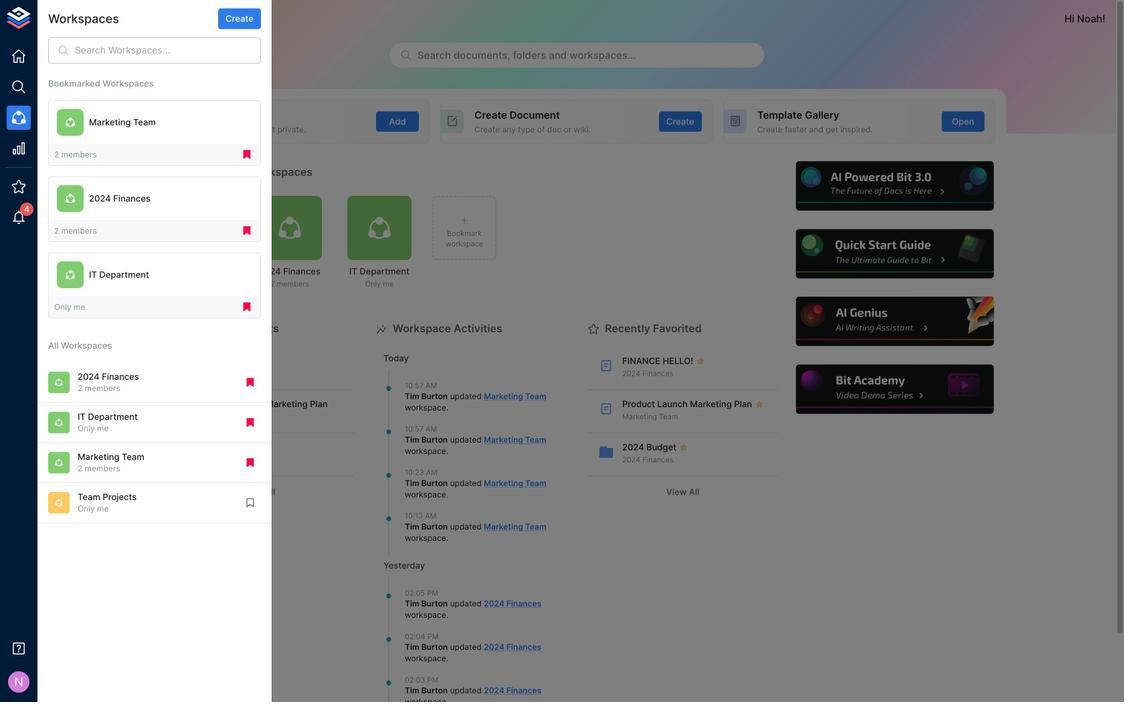 Task type: vqa. For each thing, say whether or not it's contained in the screenshot.
Remove Bookmark image
yes



Task type: describe. For each thing, give the bounding box(es) containing it.
3 help image from the top
[[794, 295, 996, 348]]

2 help image from the top
[[794, 227, 996, 281]]

1 help image from the top
[[794, 160, 996, 213]]

Search Workspaces... text field
[[75, 37, 261, 64]]



Task type: locate. For each thing, give the bounding box(es) containing it.
1 vertical spatial remove bookmark image
[[244, 377, 256, 389]]

0 vertical spatial remove bookmark image
[[241, 301, 253, 313]]

4 help image from the top
[[794, 363, 996, 416]]

remove bookmark image
[[241, 149, 253, 161], [241, 225, 253, 237], [244, 417, 256, 429], [244, 457, 256, 469]]

help image
[[794, 160, 996, 213], [794, 227, 996, 281], [794, 295, 996, 348], [794, 363, 996, 416]]

remove bookmark image
[[241, 301, 253, 313], [244, 377, 256, 389]]

bookmark image
[[244, 497, 256, 509]]



